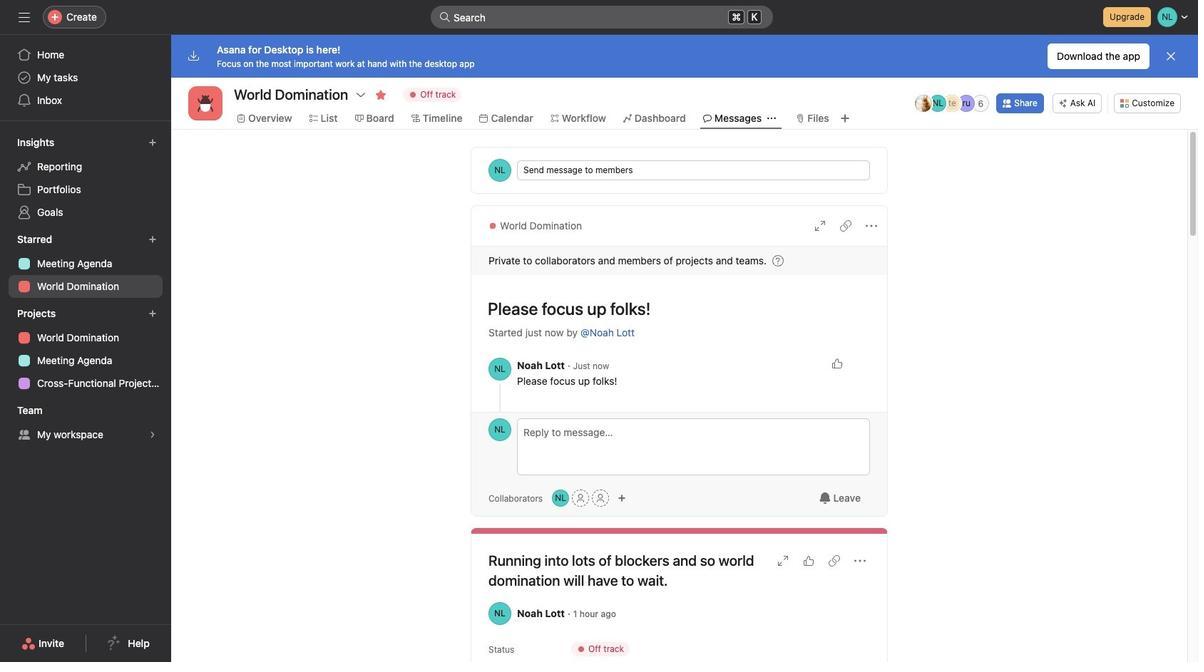 Task type: describe. For each thing, give the bounding box(es) containing it.
Search tasks, projects, and more text field
[[431, 6, 773, 29]]

open user profile image
[[489, 358, 511, 381]]

bug image
[[197, 95, 214, 112]]

projects element
[[0, 301, 171, 398]]

full screen image
[[777, 556, 789, 567]]

global element
[[0, 35, 171, 121]]

1 vertical spatial copy link image
[[829, 556, 840, 567]]

add items to starred image
[[148, 235, 157, 244]]

insights element
[[0, 130, 171, 227]]

starred element
[[0, 227, 171, 301]]

see details, my workspace image
[[148, 431, 157, 439]]

0 vertical spatial more actions image
[[866, 220, 877, 232]]

0 vertical spatial copy link image
[[840, 220, 852, 232]]

prominent image
[[439, 11, 451, 23]]

add tab image
[[839, 113, 851, 124]]

tab actions image
[[768, 114, 776, 123]]

1 vertical spatial more actions image
[[855, 556, 866, 567]]



Task type: locate. For each thing, give the bounding box(es) containing it.
0 horizontal spatial add or remove collaborators image
[[552, 490, 569, 507]]

Conversation Name text field
[[479, 292, 870, 325]]

teams element
[[0, 398, 171, 449]]

copy link image
[[840, 220, 852, 232], [829, 556, 840, 567]]

hide sidebar image
[[19, 11, 30, 23]]

dismiss image
[[1165, 51, 1177, 62]]

more actions image right full screen icon
[[866, 220, 877, 232]]

0 likes. click to like this task image
[[803, 556, 815, 567]]

remove from starred image
[[375, 89, 387, 101]]

new insights image
[[148, 138, 157, 147]]

new project or portfolio image
[[148, 310, 157, 318]]

open user profile image
[[489, 419, 511, 442]]

full screen image
[[815, 220, 826, 232]]

more actions image
[[866, 220, 877, 232], [855, 556, 866, 567]]

copy link image right 0 likes. click to like this task icon
[[829, 556, 840, 567]]

1 horizontal spatial add or remove collaborators image
[[618, 494, 626, 503]]

show options image
[[355, 89, 367, 101]]

add or remove collaborators image
[[552, 490, 569, 507], [618, 494, 626, 503]]

0 likes. click to like this message comment image
[[832, 358, 843, 369]]

copy link image right full screen icon
[[840, 220, 852, 232]]

None field
[[431, 6, 773, 29]]

more actions image right 0 likes. click to like this task icon
[[855, 556, 866, 567]]



Task type: vqa. For each thing, say whether or not it's contained in the screenshot.
To to the top
no



